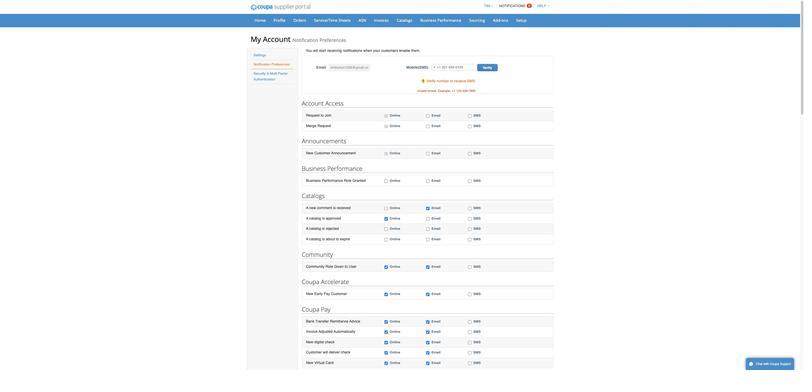 Task type: describe. For each thing, give the bounding box(es) containing it.
merge request
[[306, 124, 331, 128]]

new for new virtual card
[[306, 361, 314, 365]]

help
[[538, 4, 547, 8]]

0 horizontal spatial catalogs
[[302, 192, 325, 200]]

0 vertical spatial catalogs
[[397, 18, 413, 23]]

to left recieve
[[450, 79, 454, 83]]

your
[[373, 49, 381, 53]]

0 vertical spatial role
[[344, 179, 352, 183]]

factor
[[278, 72, 288, 76]]

online for community role given to user
[[390, 265, 401, 269]]

online for new virtual card
[[390, 361, 401, 365]]

given
[[334, 265, 344, 269]]

digital
[[315, 340, 324, 344]]

catalog for a catalog is rejected
[[310, 227, 321, 231]]

online for bank transfer remittance advice
[[390, 320, 401, 324]]

card
[[326, 361, 334, 365]]

is for about
[[322, 237, 325, 241]]

sms for community role given to user
[[474, 265, 481, 269]]

enable
[[400, 49, 411, 53]]

account access
[[302, 99, 344, 108]]

about
[[326, 237, 335, 241]]

new digital check
[[306, 340, 335, 344]]

number
[[437, 79, 449, 83]]

recieve
[[455, 79, 466, 83]]

will for customer
[[323, 351, 328, 355]]

0 vertical spatial check
[[325, 340, 335, 344]]

email for customer will deliver check
[[432, 351, 441, 355]]

advice
[[350, 319, 361, 324]]

online for a catalog is approved
[[390, 217, 401, 221]]

telephone country code image
[[434, 67, 436, 68]]

expire
[[340, 237, 350, 241]]

sourcing
[[470, 18, 486, 23]]

catalogs link
[[394, 16, 416, 24]]

remittance
[[330, 319, 349, 324]]

a catalog is about to expire
[[306, 237, 350, 241]]

my
[[251, 34, 261, 44]]

bank transfer remittance advice
[[306, 319, 361, 324]]

receiving
[[327, 49, 342, 53]]

1 vertical spatial customer
[[331, 292, 347, 296]]

to left join
[[321, 113, 324, 118]]

is for rejected
[[322, 227, 325, 231]]

invalid
[[418, 89, 427, 93]]

0
[[529, 4, 531, 8]]

a catalog is approved
[[306, 216, 341, 221]]

help link
[[536, 4, 550, 8]]

notification inside my account notification preferences
[[293, 37, 319, 43]]

user
[[349, 265, 357, 269]]

new
[[310, 206, 316, 210]]

email for new early pay customer
[[432, 292, 441, 296]]

is left received
[[333, 206, 336, 210]]

email for a catalog is about to expire
[[432, 237, 441, 241]]

accelerate
[[321, 278, 349, 286]]

a catalog is rejected
[[306, 227, 339, 231]]

+1 201-555-0123 text field
[[432, 64, 477, 71]]

asn link
[[355, 16, 370, 24]]

0 vertical spatial customer
[[315, 151, 331, 155]]

service/time sheets link
[[311, 16, 354, 24]]

email for business performance role granted
[[432, 179, 441, 183]]

a for a new comment is received
[[306, 206, 309, 210]]

security & multi factor authentication
[[254, 72, 288, 81]]

adjusted
[[319, 330, 333, 334]]

authentication
[[254, 77, 275, 81]]

+1
[[452, 89, 456, 93]]

2 vertical spatial performance
[[322, 179, 343, 183]]

0 vertical spatial pay
[[324, 292, 330, 296]]

coupa for coupa pay
[[302, 305, 320, 314]]

online for new early pay customer
[[390, 292, 401, 296]]

invoices link
[[371, 16, 393, 24]]

verify for verify number to recieve sms
[[427, 79, 436, 83]]

online for a catalog is about to expire
[[390, 237, 401, 241]]

example:
[[438, 89, 451, 93]]

bank
[[306, 319, 315, 324]]

profile link
[[270, 16, 289, 24]]

1 vertical spatial account
[[302, 99, 324, 108]]

early
[[315, 292, 323, 296]]

verify button
[[478, 64, 498, 71]]

coupa supplier portal image
[[247, 1, 315, 14]]

orders
[[294, 18, 306, 23]]

a for a catalog is about to expire
[[306, 237, 309, 241]]

2 vertical spatial business
[[306, 179, 321, 183]]

a new comment is received
[[306, 206, 351, 210]]

sms for request to join
[[474, 114, 481, 118]]

1 vertical spatial performance
[[328, 164, 363, 173]]

email for merge request
[[432, 124, 441, 128]]

security & multi factor authentication link
[[254, 72, 288, 81]]

online for request to join
[[390, 114, 401, 118]]

notifications
[[343, 49, 363, 53]]

home
[[255, 18, 266, 23]]

new customer announcement
[[306, 151, 356, 155]]

sourcing link
[[466, 16, 489, 24]]

online for business performance role granted
[[390, 179, 401, 183]]

catalog for a catalog is about to expire
[[310, 237, 321, 241]]

with
[[764, 363, 770, 366]]

sms for a catalog is rejected
[[474, 227, 481, 231]]

granted
[[353, 179, 366, 183]]

multi
[[270, 72, 277, 76]]

sms for a catalog is approved
[[474, 217, 481, 221]]

1 vertical spatial business performance
[[302, 164, 363, 173]]

notifications 0
[[500, 4, 531, 8]]

sms for merge request
[[474, 124, 481, 128]]

Telephone country code field
[[432, 64, 437, 71]]

rejected
[[326, 227, 339, 231]]

notifications
[[500, 4, 526, 8]]

format.
[[428, 89, 438, 93]]

support
[[781, 363, 792, 366]]

7890
[[469, 89, 476, 93]]

sms for customer will deliver check
[[474, 351, 481, 355]]

new early pay customer
[[306, 292, 347, 296]]

settings link
[[254, 53, 266, 57]]

email for a new comment is received
[[432, 206, 441, 210]]

online for new digital check
[[390, 340, 401, 344]]

community for community
[[302, 250, 333, 259]]

0 horizontal spatial account
[[263, 34, 291, 44]]

0 horizontal spatial preferences
[[272, 62, 290, 66]]

setup link
[[513, 16, 531, 24]]

security
[[254, 72, 266, 76]]



Task type: locate. For each thing, give the bounding box(es) containing it.
access
[[326, 99, 344, 108]]

invoices
[[374, 18, 389, 23]]

service/time sheets
[[314, 18, 351, 23]]

1 horizontal spatial account
[[302, 99, 324, 108]]

merge
[[306, 124, 317, 128]]

11 online from the top
[[390, 320, 401, 324]]

customer
[[315, 151, 331, 155], [331, 292, 347, 296], [306, 351, 322, 355]]

coupa up bank
[[302, 305, 320, 314]]

catalog down a catalog is rejected
[[310, 237, 321, 241]]

home link
[[251, 16, 269, 24]]

will right you
[[313, 49, 318, 53]]

you
[[306, 49, 312, 53]]

is left approved
[[322, 216, 325, 221]]

sms for a new comment is received
[[474, 206, 481, 210]]

business
[[421, 18, 437, 23], [302, 164, 326, 173], [306, 179, 321, 183]]

1 vertical spatial role
[[326, 265, 333, 269]]

a down a catalog is approved
[[306, 227, 309, 231]]

new left the digital
[[306, 340, 314, 344]]

email for a catalog is rejected
[[432, 227, 441, 231]]

10 online from the top
[[390, 292, 401, 296]]

0 vertical spatial request
[[306, 113, 320, 118]]

123-
[[457, 89, 463, 93]]

you will start receiving notifications when your customers enable them.
[[306, 49, 421, 53]]

0 vertical spatial business performance
[[421, 18, 462, 23]]

0 vertical spatial will
[[313, 49, 318, 53]]

1 horizontal spatial check
[[341, 351, 351, 355]]

chat with coupa support
[[757, 363, 792, 366]]

customer will deliver check
[[306, 351, 351, 355]]

1 new from the top
[[306, 151, 314, 155]]

is left rejected
[[322, 227, 325, 231]]

check right deliver
[[341, 351, 351, 355]]

0 vertical spatial community
[[302, 250, 333, 259]]

4 new from the top
[[306, 361, 314, 365]]

email for request to join
[[432, 114, 441, 118]]

sms for bank transfer remittance advice
[[474, 320, 481, 324]]

online for a catalog is rejected
[[390, 227, 401, 231]]

2 new from the top
[[306, 292, 314, 296]]

1 horizontal spatial business performance
[[421, 18, 462, 23]]

comment
[[317, 206, 332, 210]]

start
[[319, 49, 326, 53]]

4 online from the top
[[390, 179, 401, 183]]

chat with coupa support button
[[747, 358, 795, 370]]

coupa up early
[[302, 278, 320, 286]]

business performance role granted
[[306, 179, 366, 183]]

1 vertical spatial check
[[341, 351, 351, 355]]

notification
[[293, 37, 319, 43], [254, 62, 271, 66]]

community up coupa accelerate
[[306, 265, 325, 269]]

13 online from the top
[[390, 340, 401, 344]]

setup
[[517, 18, 527, 23]]

0 horizontal spatial role
[[326, 265, 333, 269]]

pay right early
[[324, 292, 330, 296]]

when
[[364, 49, 372, 53]]

1 horizontal spatial preferences
[[320, 37, 346, 43]]

1 catalog from the top
[[310, 216, 321, 221]]

profile
[[274, 18, 286, 23]]

add-
[[493, 18, 502, 23]]

sms for business performance role granted
[[474, 179, 481, 183]]

catalog for a catalog is approved
[[310, 216, 321, 221]]

account
[[263, 34, 291, 44], [302, 99, 324, 108]]

0 horizontal spatial check
[[325, 340, 335, 344]]

verify inside button
[[483, 66, 493, 70]]

preferences
[[320, 37, 346, 43], [272, 62, 290, 66]]

announcements
[[302, 137, 347, 145]]

deliver
[[329, 351, 340, 355]]

456-
[[463, 89, 469, 93]]

mobile(sms)
[[407, 65, 429, 70]]

6 online from the top
[[390, 217, 401, 221]]

coupa accelerate
[[302, 278, 349, 286]]

catalog down a catalog is approved
[[310, 227, 321, 231]]

notification up you
[[293, 37, 319, 43]]

preferences up factor
[[272, 62, 290, 66]]

role
[[344, 179, 352, 183], [326, 265, 333, 269]]

0 vertical spatial performance
[[438, 18, 462, 23]]

customer down accelerate
[[331, 292, 347, 296]]

3 catalog from the top
[[310, 237, 321, 241]]

catalog
[[310, 216, 321, 221], [310, 227, 321, 231], [310, 237, 321, 241]]

email
[[317, 65, 326, 70], [432, 114, 441, 118], [432, 124, 441, 128], [432, 151, 441, 155], [432, 179, 441, 183], [432, 206, 441, 210], [432, 217, 441, 221], [432, 227, 441, 231], [432, 237, 441, 241], [432, 265, 441, 269], [432, 292, 441, 296], [432, 320, 441, 324], [432, 330, 441, 334], [432, 340, 441, 344], [432, 351, 441, 355], [432, 361, 441, 365]]

tim
[[484, 4, 490, 8]]

15 online from the top
[[390, 361, 401, 365]]

a for a catalog is rejected
[[306, 227, 309, 231]]

will for you
[[313, 49, 318, 53]]

asn
[[359, 18, 367, 23]]

None checkbox
[[469, 114, 472, 118], [385, 125, 388, 128], [469, 125, 472, 128], [385, 152, 388, 156], [427, 152, 430, 156], [469, 152, 472, 156], [469, 180, 472, 183], [385, 207, 388, 210], [427, 207, 430, 210], [469, 207, 472, 210], [385, 228, 388, 231], [427, 228, 430, 231], [385, 238, 388, 242], [469, 238, 472, 242], [469, 266, 472, 269], [385, 293, 388, 296], [469, 293, 472, 296], [385, 320, 388, 324], [427, 331, 430, 334], [469, 331, 472, 334], [385, 341, 388, 345], [469, 352, 472, 355], [427, 362, 430, 365], [469, 114, 472, 118], [385, 125, 388, 128], [469, 125, 472, 128], [385, 152, 388, 156], [427, 152, 430, 156], [469, 152, 472, 156], [469, 180, 472, 183], [385, 207, 388, 210], [427, 207, 430, 210], [469, 207, 472, 210], [385, 228, 388, 231], [427, 228, 430, 231], [385, 238, 388, 242], [469, 238, 472, 242], [469, 266, 472, 269], [385, 293, 388, 296], [469, 293, 472, 296], [385, 320, 388, 324], [427, 331, 430, 334], [469, 331, 472, 334], [385, 341, 388, 345], [469, 352, 472, 355], [427, 362, 430, 365]]

to right about
[[336, 237, 339, 241]]

automatically
[[334, 330, 356, 334]]

3 a from the top
[[306, 227, 309, 231]]

orders link
[[290, 16, 310, 24]]

performance inside "link"
[[438, 18, 462, 23]]

1 a from the top
[[306, 206, 309, 210]]

request down join
[[318, 124, 331, 128]]

None text field
[[329, 64, 370, 71]]

online for merge request
[[390, 124, 401, 128]]

2 a from the top
[[306, 216, 309, 221]]

a for a catalog is approved
[[306, 216, 309, 221]]

notification preferences link
[[254, 62, 290, 66]]

email for a catalog is approved
[[432, 217, 441, 221]]

role left granted
[[344, 179, 352, 183]]

invoice adjusted automatically
[[306, 330, 356, 334]]

add-ons
[[493, 18, 509, 23]]

settings
[[254, 53, 266, 57]]

2 vertical spatial catalog
[[310, 237, 321, 241]]

announcement
[[331, 151, 356, 155]]

new down announcements
[[306, 151, 314, 155]]

preferences up the receiving at the top left of page
[[320, 37, 346, 43]]

a up a catalog is rejected
[[306, 216, 309, 221]]

my account notification preferences
[[251, 34, 346, 44]]

new left virtual
[[306, 361, 314, 365]]

1 vertical spatial verify
[[427, 79, 436, 83]]

online for customer will deliver check
[[390, 351, 401, 355]]

notification down settings link on the left top
[[254, 62, 271, 66]]

0 horizontal spatial notification
[[254, 62, 271, 66]]

account up request to join
[[302, 99, 324, 108]]

new
[[306, 151, 314, 155], [306, 292, 314, 296], [306, 340, 314, 344], [306, 361, 314, 365]]

email for new virtual card
[[432, 361, 441, 365]]

customer down announcements
[[315, 151, 331, 155]]

0 vertical spatial preferences
[[320, 37, 346, 43]]

0 vertical spatial business
[[421, 18, 437, 23]]

request
[[306, 113, 320, 118], [318, 124, 331, 128]]

role left the given
[[326, 265, 333, 269]]

service/time
[[314, 18, 338, 23]]

1 online from the top
[[390, 114, 401, 118]]

sms for new early pay customer
[[474, 292, 481, 296]]

customers
[[382, 49, 399, 53]]

navigation
[[482, 1, 550, 11]]

is left about
[[322, 237, 325, 241]]

a
[[306, 206, 309, 210], [306, 216, 309, 221], [306, 227, 309, 231], [306, 237, 309, 241]]

invalid format. example: +1 123-456-7890
[[418, 89, 476, 93]]

business inside "link"
[[421, 18, 437, 23]]

coupa inside button
[[771, 363, 780, 366]]

email for new customer announcement
[[432, 151, 441, 155]]

sms
[[467, 79, 475, 83], [474, 114, 481, 118], [474, 124, 481, 128], [474, 151, 481, 155], [474, 179, 481, 183], [474, 206, 481, 210], [474, 217, 481, 221], [474, 227, 481, 231], [474, 237, 481, 241], [474, 265, 481, 269], [474, 292, 481, 296], [474, 320, 481, 324], [474, 330, 481, 334], [474, 340, 481, 344], [474, 351, 481, 355], [474, 361, 481, 365]]

new virtual card
[[306, 361, 334, 365]]

tim link
[[482, 4, 493, 8]]

new for new customer announcement
[[306, 151, 314, 155]]

community for community role given to user
[[306, 265, 325, 269]]

received
[[337, 206, 351, 210]]

sms for new virtual card
[[474, 361, 481, 365]]

navigation containing notifications 0
[[482, 1, 550, 11]]

0 horizontal spatial verify
[[427, 79, 436, 83]]

add-ons link
[[490, 16, 512, 24]]

transfer
[[316, 319, 329, 324]]

community
[[302, 250, 333, 259], [306, 265, 325, 269]]

2 catalog from the top
[[310, 227, 321, 231]]

email for community role given to user
[[432, 265, 441, 269]]

business performance inside "link"
[[421, 18, 462, 23]]

&
[[267, 72, 269, 76]]

0 vertical spatial verify
[[483, 66, 493, 70]]

coupa pay
[[302, 305, 331, 314]]

check down invoice adjusted automatically
[[325, 340, 335, 344]]

catalogs up new
[[302, 192, 325, 200]]

1 vertical spatial preferences
[[272, 62, 290, 66]]

coupa for coupa accelerate
[[302, 278, 320, 286]]

1 horizontal spatial will
[[323, 351, 328, 355]]

1 horizontal spatial catalogs
[[397, 18, 413, 23]]

1 vertical spatial business
[[302, 164, 326, 173]]

1 vertical spatial notification
[[254, 62, 271, 66]]

5 online from the top
[[390, 206, 401, 210]]

business performance link
[[417, 16, 465, 24]]

0 vertical spatial account
[[263, 34, 291, 44]]

1 vertical spatial catalogs
[[302, 192, 325, 200]]

pay up transfer
[[321, 305, 331, 314]]

catalogs
[[397, 18, 413, 23], [302, 192, 325, 200]]

1 horizontal spatial role
[[344, 179, 352, 183]]

coupa right the with
[[771, 363, 780, 366]]

8 online from the top
[[390, 237, 401, 241]]

catalogs right 'invoices' on the left top of the page
[[397, 18, 413, 23]]

0 horizontal spatial will
[[313, 49, 318, 53]]

catalog down new
[[310, 216, 321, 221]]

7 online from the top
[[390, 227, 401, 231]]

0 horizontal spatial business performance
[[302, 164, 363, 173]]

email for invoice adjusted automatically
[[432, 330, 441, 334]]

2 vertical spatial coupa
[[771, 363, 780, 366]]

community up community role given to user
[[302, 250, 333, 259]]

approved
[[326, 216, 341, 221]]

14 online from the top
[[390, 351, 401, 355]]

customer down the digital
[[306, 351, 322, 355]]

ons
[[502, 18, 509, 23]]

verify number to recieve sms
[[427, 79, 475, 83]]

virtual
[[315, 361, 325, 365]]

0 vertical spatial coupa
[[302, 278, 320, 286]]

sms for a catalog is about to expire
[[474, 237, 481, 241]]

verify for verify
[[483, 66, 493, 70]]

performance
[[438, 18, 462, 23], [328, 164, 363, 173], [322, 179, 343, 183]]

will
[[313, 49, 318, 53], [323, 351, 328, 355]]

0 vertical spatial notification
[[293, 37, 319, 43]]

a left new
[[306, 206, 309, 210]]

is for approved
[[322, 216, 325, 221]]

online for invoice adjusted automatically
[[390, 330, 401, 334]]

new left early
[[306, 292, 314, 296]]

request up merge
[[306, 113, 320, 118]]

to left user
[[345, 265, 348, 269]]

1 vertical spatial catalog
[[310, 227, 321, 231]]

12 online from the top
[[390, 330, 401, 334]]

3 online from the top
[[390, 151, 401, 155]]

community role given to user
[[306, 265, 357, 269]]

sms for new digital check
[[474, 340, 481, 344]]

new for new early pay customer
[[306, 292, 314, 296]]

0 vertical spatial catalog
[[310, 216, 321, 221]]

email for new digital check
[[432, 340, 441, 344]]

1 vertical spatial coupa
[[302, 305, 320, 314]]

notification preferences
[[254, 62, 290, 66]]

new for new digital check
[[306, 340, 314, 344]]

2 vertical spatial customer
[[306, 351, 322, 355]]

online
[[390, 114, 401, 118], [390, 124, 401, 128], [390, 151, 401, 155], [390, 179, 401, 183], [390, 206, 401, 210], [390, 217, 401, 221], [390, 227, 401, 231], [390, 237, 401, 241], [390, 265, 401, 269], [390, 292, 401, 296], [390, 320, 401, 324], [390, 330, 401, 334], [390, 340, 401, 344], [390, 351, 401, 355], [390, 361, 401, 365]]

email for bank transfer remittance advice
[[432, 320, 441, 324]]

4 a from the top
[[306, 237, 309, 241]]

1 vertical spatial request
[[318, 124, 331, 128]]

sms for invoice adjusted automatically
[[474, 330, 481, 334]]

1 vertical spatial pay
[[321, 305, 331, 314]]

preferences inside my account notification preferences
[[320, 37, 346, 43]]

chat
[[757, 363, 763, 366]]

1 horizontal spatial notification
[[293, 37, 319, 43]]

request to join
[[306, 113, 332, 118]]

2 online from the top
[[390, 124, 401, 128]]

business performance
[[421, 18, 462, 23], [302, 164, 363, 173]]

9 online from the top
[[390, 265, 401, 269]]

online for new customer announcement
[[390, 151, 401, 155]]

account down profile link
[[263, 34, 291, 44]]

a down a catalog is rejected
[[306, 237, 309, 241]]

3 new from the top
[[306, 340, 314, 344]]

1 vertical spatial will
[[323, 351, 328, 355]]

1 vertical spatial community
[[306, 265, 325, 269]]

will left deliver
[[323, 351, 328, 355]]

None checkbox
[[385, 114, 388, 118], [427, 114, 430, 118], [427, 125, 430, 128], [385, 180, 388, 183], [427, 180, 430, 183], [385, 217, 388, 221], [427, 217, 430, 221], [469, 217, 472, 221], [469, 228, 472, 231], [427, 238, 430, 242], [385, 266, 388, 269], [427, 266, 430, 269], [427, 293, 430, 296], [427, 320, 430, 324], [469, 320, 472, 324], [385, 331, 388, 334], [427, 341, 430, 345], [469, 341, 472, 345], [385, 352, 388, 355], [427, 352, 430, 355], [385, 362, 388, 365], [469, 362, 472, 365], [385, 114, 388, 118], [427, 114, 430, 118], [427, 125, 430, 128], [385, 180, 388, 183], [427, 180, 430, 183], [385, 217, 388, 221], [427, 217, 430, 221], [469, 217, 472, 221], [469, 228, 472, 231], [427, 238, 430, 242], [385, 266, 388, 269], [427, 266, 430, 269], [427, 293, 430, 296], [427, 320, 430, 324], [469, 320, 472, 324], [385, 331, 388, 334], [427, 341, 430, 345], [469, 341, 472, 345], [385, 352, 388, 355], [427, 352, 430, 355], [385, 362, 388, 365], [469, 362, 472, 365]]

1 horizontal spatial verify
[[483, 66, 493, 70]]

sms for new customer announcement
[[474, 151, 481, 155]]

join
[[325, 113, 332, 118]]

online for a new comment is received
[[390, 206, 401, 210]]



Task type: vqa. For each thing, say whether or not it's contained in the screenshot.
Save changes
no



